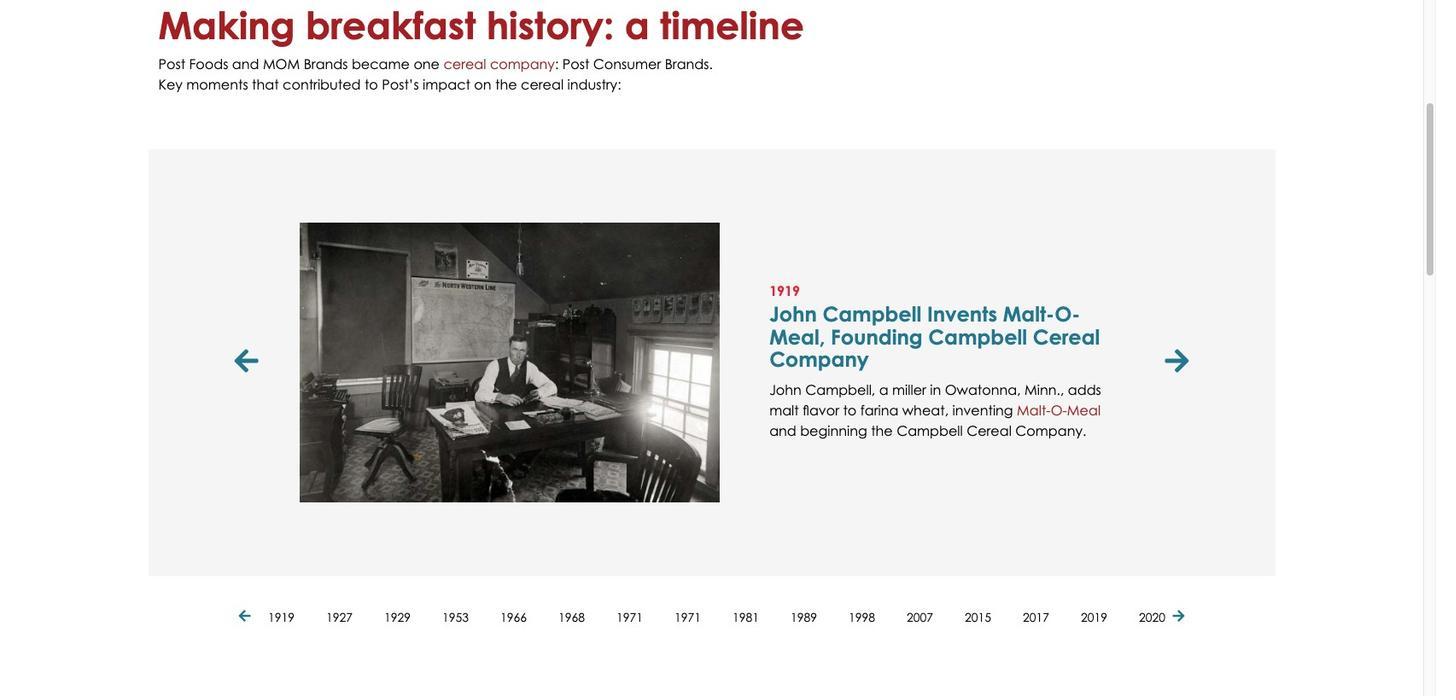 Task type: vqa. For each thing, say whether or not it's contained in the screenshot.
salt to the right
no



Task type: locate. For each thing, give the bounding box(es) containing it.
cereal
[[1033, 324, 1100, 350], [967, 422, 1012, 440]]

1 vertical spatial to
[[843, 402, 857, 419]]

1 vertical spatial a
[[879, 381, 889, 399]]

1 john from the top
[[770, 302, 817, 328]]

2007
[[907, 611, 934, 625]]

campbell down the wheat,
[[897, 422, 963, 440]]

cereal inside malt-o-meal and beginning the campbell cereal company.
[[967, 422, 1012, 440]]

o-
[[1055, 302, 1081, 328], [1051, 402, 1068, 419]]

john inside 1919 john campbell invents malt-o- meal, founding campbell cereal company
[[770, 302, 817, 328]]

malt-o-meal link
[[1017, 402, 1101, 419]]

1971
[[617, 611, 643, 625], [675, 611, 701, 625]]

0 vertical spatial next image
[[1165, 349, 1189, 376]]

0 horizontal spatial post
[[158, 55, 185, 72]]

farina
[[861, 402, 899, 419]]

0 vertical spatial the
[[495, 76, 517, 93]]

campbell
[[823, 302, 922, 328], [929, 324, 1028, 350], [897, 422, 963, 440]]

and down malt
[[770, 422, 797, 440]]

1 vertical spatial next image
[[1173, 611, 1185, 625]]

1 vertical spatial and
[[770, 422, 797, 440]]

cereal down the inventing
[[967, 422, 1012, 440]]

breakfast
[[306, 3, 476, 48]]

john up 'company'
[[770, 302, 817, 328]]

0 horizontal spatial a
[[625, 3, 650, 48]]

0 vertical spatial o-
[[1055, 302, 1081, 328]]

malt- right invents
[[1003, 302, 1055, 328]]

and
[[232, 55, 259, 72], [770, 422, 797, 440]]

2 john from the top
[[770, 381, 802, 399]]

previous image
[[234, 349, 263, 376]]

the
[[495, 76, 517, 93], [871, 422, 893, 440]]

foods
[[189, 55, 228, 72]]

0 horizontal spatial cereal
[[967, 422, 1012, 440]]

o- inside 1919 john campbell invents malt-o- meal, founding campbell cereal company
[[1055, 302, 1081, 328]]

0 horizontal spatial to
[[365, 76, 378, 93]]

carousel region
[[229, 149, 1194, 576]]

a inside the john campbell, a miller in owatonna, minn., adds malt flavor to farina wheat, inventing
[[879, 381, 889, 399]]

inventing
[[953, 402, 1014, 419]]

1919 up 'meal,'
[[770, 283, 800, 300]]

0 horizontal spatial cereal
[[444, 55, 486, 72]]

to inside making breakfast history: a timeline post foods and mom brands became one cereal company : post consumer brands. key moments that contributed to post's impact on the cereal industry:
[[365, 76, 378, 93]]

1 horizontal spatial the
[[871, 422, 893, 440]]

0 horizontal spatial 1919
[[268, 611, 295, 625]]

1 horizontal spatial to
[[843, 402, 857, 419]]

to down became
[[365, 76, 378, 93]]

1953
[[442, 611, 469, 625]]

o- inside malt-o-meal and beginning the campbell cereal company.
[[1051, 402, 1068, 419]]

the down farina
[[871, 422, 893, 440]]

1 horizontal spatial cereal
[[1033, 324, 1100, 350]]

brands.
[[665, 55, 713, 72]]

post right the :
[[563, 55, 590, 72]]

1 vertical spatial cereal
[[967, 422, 1012, 440]]

next image
[[1165, 349, 1189, 376], [1173, 611, 1185, 625]]

john
[[770, 302, 817, 328], [770, 381, 802, 399]]

campbell,
[[806, 381, 876, 399]]

campbell up 'company'
[[823, 302, 922, 328]]

beginning
[[800, 422, 868, 440]]

1 vertical spatial 1919
[[268, 611, 295, 625]]

1929
[[384, 611, 411, 625]]

to
[[365, 76, 378, 93], [843, 402, 857, 419]]

malt- down the minn.,
[[1017, 402, 1051, 419]]

1 horizontal spatial 1971
[[675, 611, 701, 625]]

1 vertical spatial malt-
[[1017, 402, 1051, 419]]

cereal company link
[[444, 55, 555, 72]]

1 horizontal spatial post
[[563, 55, 590, 72]]

0 horizontal spatial and
[[232, 55, 259, 72]]

1998
[[849, 611, 875, 625]]

flavor
[[803, 402, 840, 419]]

1 horizontal spatial cereal
[[521, 76, 564, 93]]

and up that
[[232, 55, 259, 72]]

0 vertical spatial and
[[232, 55, 259, 72]]

1 horizontal spatial and
[[770, 422, 797, 440]]

1 vertical spatial john
[[770, 381, 802, 399]]

0 vertical spatial 1919
[[770, 283, 800, 300]]

cereal up adds
[[1033, 324, 1100, 350]]

malt-o-meal and beginning the campbell cereal company.
[[770, 402, 1101, 440]]

1971 left 1981
[[675, 611, 701, 625]]

cereal down the :
[[521, 76, 564, 93]]

1 vertical spatial cereal
[[521, 76, 564, 93]]

consumer
[[593, 55, 661, 72]]

to down "campbell,"
[[843, 402, 857, 419]]

that
[[252, 76, 279, 93]]

1971 right 1968
[[617, 611, 643, 625]]

post
[[158, 55, 185, 72], [563, 55, 590, 72]]

1 horizontal spatial a
[[879, 381, 889, 399]]

cereal up on
[[444, 55, 486, 72]]

1989
[[791, 611, 817, 625]]

making
[[158, 3, 295, 48]]

making breakfast history: a timeline post foods and mom brands became one cereal company : post consumer brands. key moments that contributed to post's impact on the cereal industry:
[[158, 3, 805, 93]]

company
[[770, 347, 869, 373]]

1966
[[500, 611, 527, 625]]

founding
[[831, 324, 923, 350]]

0 vertical spatial a
[[625, 3, 650, 48]]

1919 for 1919 john campbell invents malt-o- meal, founding campbell cereal company
[[770, 283, 800, 300]]

cereal
[[444, 55, 486, 72], [521, 76, 564, 93]]

owatonna,
[[945, 381, 1021, 399]]

john up malt
[[770, 381, 802, 399]]

1927
[[326, 611, 353, 625]]

o- up company.
[[1051, 402, 1068, 419]]

0 vertical spatial cereal
[[1033, 324, 1100, 350]]

1 horizontal spatial 1919
[[770, 283, 800, 300]]

next image for previous image
[[1173, 611, 1185, 625]]

1919 right previous image
[[268, 611, 295, 625]]

o- up adds
[[1055, 302, 1081, 328]]

0 horizontal spatial 1971
[[617, 611, 643, 625]]

malt-
[[1003, 302, 1055, 328], [1017, 402, 1051, 419]]

1 vertical spatial the
[[871, 422, 893, 440]]

1 vertical spatial o-
[[1051, 402, 1068, 419]]

a up consumer
[[625, 3, 650, 48]]

a
[[625, 3, 650, 48], [879, 381, 889, 399]]

0 horizontal spatial the
[[495, 76, 517, 93]]

post up key
[[158, 55, 185, 72]]

0 vertical spatial malt-
[[1003, 302, 1055, 328]]

1919 inside 1919 john campbell invents malt-o- meal, founding campbell cereal company
[[770, 283, 800, 300]]

a up farina
[[879, 381, 889, 399]]

:
[[555, 55, 559, 72]]

malt- inside 1919 john campbell invents malt-o- meal, founding campbell cereal company
[[1003, 302, 1055, 328]]

campbell cereal company founded in 1919 image
[[299, 223, 720, 503]]

the down cereal company link
[[495, 76, 517, 93]]

0 vertical spatial john
[[770, 302, 817, 328]]

the inside making breakfast history: a timeline post foods and mom brands became one cereal company : post consumer brands. key moments that contributed to post's impact on the cereal industry:
[[495, 76, 517, 93]]

0 vertical spatial to
[[365, 76, 378, 93]]

1919
[[770, 283, 800, 300], [268, 611, 295, 625]]



Task type: describe. For each thing, give the bounding box(es) containing it.
2 1971 from the left
[[675, 611, 701, 625]]

0 vertical spatial cereal
[[444, 55, 486, 72]]

post's
[[382, 76, 419, 93]]

company
[[490, 55, 555, 72]]

wheat,
[[903, 402, 949, 419]]

meal,
[[770, 324, 825, 350]]

contributed
[[283, 76, 361, 93]]

malt- inside malt-o-meal and beginning the campbell cereal company.
[[1017, 402, 1051, 419]]

2017
[[1023, 611, 1050, 625]]

to inside the john campbell, a miller in owatonna, minn., adds malt flavor to farina wheat, inventing
[[843, 402, 857, 419]]

campbell inside malt-o-meal and beginning the campbell cereal company.
[[897, 422, 963, 440]]

and inside making breakfast history: a timeline post foods and mom brands became one cereal company : post consumer brands. key moments that contributed to post's impact on the cereal industry:
[[232, 55, 259, 72]]

cereal inside 1919 john campbell invents malt-o- meal, founding campbell cereal company
[[1033, 324, 1100, 350]]

miller
[[893, 381, 927, 399]]

1919 for 1919
[[268, 611, 295, 625]]

john campbell, a miller in owatonna, minn., adds malt flavor to farina wheat, inventing
[[770, 381, 1102, 419]]

2020
[[1139, 611, 1166, 625]]

timeline
[[660, 3, 805, 48]]

1 1971 from the left
[[617, 611, 643, 625]]

in
[[930, 381, 941, 399]]

on
[[474, 76, 492, 93]]

2019
[[1081, 611, 1108, 625]]

mom
[[263, 55, 300, 72]]

2015
[[965, 611, 992, 625]]

1981
[[733, 611, 759, 625]]

meal
[[1068, 402, 1101, 419]]

invents
[[927, 302, 998, 328]]

brands
[[304, 55, 348, 72]]

became
[[352, 55, 410, 72]]

malt
[[770, 402, 799, 419]]

previous image
[[239, 611, 255, 625]]

1968
[[559, 611, 585, 625]]

the inside malt-o-meal and beginning the campbell cereal company.
[[871, 422, 893, 440]]

moments
[[187, 76, 248, 93]]

adds
[[1068, 381, 1102, 399]]

john inside the john campbell, a miller in owatonna, minn., adds malt flavor to farina wheat, inventing
[[770, 381, 802, 399]]

key
[[158, 76, 183, 93]]

impact
[[423, 76, 471, 93]]

company.
[[1016, 422, 1087, 440]]

1 post from the left
[[158, 55, 185, 72]]

1919 john campbell invents malt-o- meal, founding campbell cereal company
[[770, 283, 1100, 373]]

and inside malt-o-meal and beginning the campbell cereal company.
[[770, 422, 797, 440]]

2 post from the left
[[563, 55, 590, 72]]

next image for previous icon
[[1165, 349, 1189, 376]]

minn.,
[[1025, 381, 1065, 399]]

industry:
[[568, 76, 621, 93]]

a inside making breakfast history: a timeline post foods and mom brands became one cereal company : post consumer brands. key moments that contributed to post's impact on the cereal industry:
[[625, 3, 650, 48]]

one
[[414, 55, 440, 72]]

campbell up owatonna,
[[929, 324, 1028, 350]]

history:
[[487, 3, 614, 48]]



